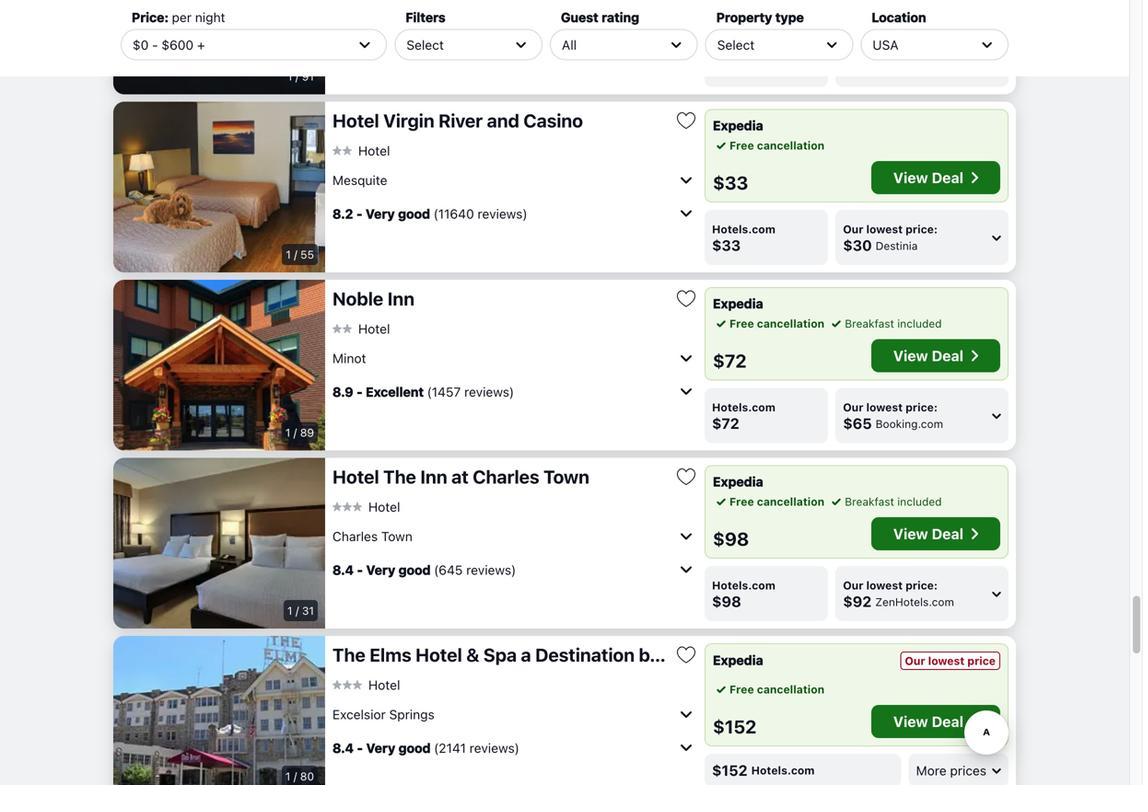 Task type: describe. For each thing, give the bounding box(es) containing it.
- for noble inn
[[357, 384, 363, 400]]

price: for $33
[[906, 223, 938, 236]]

$30
[[843, 237, 872, 254]]

1 horizontal spatial charles
[[473, 466, 539, 488]]

casino
[[523, 110, 583, 131]]

cancellation for second free cancellation button from the top of the page
[[757, 317, 825, 330]]

hotel button for virgin
[[333, 143, 390, 159]]

1 for noble inn
[[285, 426, 290, 439]]

lowest inside our lowest price: $99 trip.com
[[866, 45, 903, 58]]

1 vertical spatial the
[[333, 644, 366, 666]]

hotel the inn at charles town
[[333, 466, 590, 488]]

minot
[[333, 351, 366, 366]]

destinia
[[876, 239, 918, 252]]

$33 inside hotels.com $33
[[712, 237, 741, 254]]

/ for the elms hotel & spa a destination by hyatt hotel
[[294, 771, 297, 783]]

good down filters
[[396, 28, 428, 43]]

$99
[[843, 58, 872, 76]]

more prices
[[916, 763, 987, 779]]

80
[[300, 771, 314, 783]]

$104
[[712, 58, 749, 76]]

our lowest price: $30 destinia
[[843, 223, 938, 254]]

breakfast for $98
[[845, 496, 894, 508]]

hyatt
[[664, 644, 712, 666]]

spa
[[483, 644, 517, 666]]

1 / 31
[[287, 605, 314, 618]]

/ for hotel virgin river and casino
[[294, 248, 297, 261]]

excelsior
[[333, 707, 386, 722]]

4 free cancellation button from the top
[[713, 682, 825, 698]]

booking.com
[[876, 418, 943, 431]]

breakfast included for $72
[[845, 317, 942, 330]]

8.9 - excellent (1457 reviews)
[[333, 384, 514, 400]]

our lowest price: $92 zenhotels.com
[[843, 579, 954, 611]]

elms
[[370, 644, 411, 666]]

springs
[[389, 707, 435, 722]]

/ for noble inn
[[294, 426, 297, 439]]

2 free from the top
[[730, 317, 754, 330]]

1 / 55
[[286, 248, 314, 261]]

8.9
[[333, 384, 353, 400]]

our lowest price: $65 booking.com
[[843, 401, 943, 432]]

hotels.com for $98
[[712, 579, 776, 592]]

deal for $72
[[932, 347, 964, 365]]

lowest left price at right bottom
[[928, 655, 965, 668]]

3 free from the top
[[730, 496, 754, 508]]

rating
[[602, 10, 639, 25]]

- for hotel the inn at charles town
[[357, 563, 363, 578]]

- right 8.1
[[354, 28, 360, 43]]

our for $33
[[843, 223, 864, 236]]

hotel the inn at charles town, (charles town, usa) image
[[113, 458, 325, 629]]

8.2 - very good (11640 reviews)
[[333, 206, 527, 221]]

our for $98
[[843, 579, 864, 592]]

1 for hotel virgin river and casino
[[286, 248, 291, 261]]

0 vertical spatial $152
[[713, 716, 757, 738]]

excelsior springs button
[[333, 700, 697, 730]]

hotels.com $72
[[712, 401, 776, 432]]

$65
[[843, 415, 872, 432]]

charles town button
[[333, 522, 697, 551]]

guest
[[561, 10, 599, 25]]

1 free cancellation button from the top
[[713, 137, 825, 154]]

by
[[639, 644, 660, 666]]

hotels.com for $33
[[712, 223, 776, 236]]

select for filters
[[406, 37, 444, 52]]

reviews) for at
[[466, 563, 516, 578]]

8.4 - very good (2141 reviews)
[[333, 741, 519, 756]]

very for elms
[[366, 741, 395, 756]]

a
[[521, 644, 531, 666]]

1 free cancellation from the top
[[730, 139, 825, 152]]

- for the elms hotel & spa a destination by hyatt hotel
[[357, 741, 363, 756]]

deal for $98
[[932, 526, 964, 543]]

more
[[916, 763, 947, 779]]

$92
[[843, 593, 872, 611]]

view for $152
[[893, 713, 928, 731]]

deal for $152
[[932, 713, 964, 731]]

0 vertical spatial $98
[[713, 528, 749, 550]]

(11640
[[433, 206, 474, 221]]

(1039
[[431, 28, 466, 43]]

minot button
[[333, 344, 697, 373]]

/ left 91 on the top of page
[[295, 70, 299, 83]]

trip.com
[[876, 61, 921, 74]]

hotel the inn at charles town button
[[333, 466, 668, 489]]

mesquite button
[[333, 165, 697, 195]]

inn for holiday inn $104
[[757, 45, 774, 58]]

price
[[967, 655, 996, 668]]

per
[[172, 10, 192, 25]]

hotel button for elms
[[333, 677, 400, 693]]

good for the
[[399, 563, 431, 578]]

noble
[[333, 288, 383, 310]]

hotel inside 'button'
[[333, 110, 379, 131]]

lowest for $98
[[866, 579, 903, 592]]

8.4 for hotel the inn at charles town
[[333, 563, 354, 578]]

&
[[466, 644, 479, 666]]

holiday inn $104
[[712, 45, 774, 76]]

inn for noble inn
[[387, 288, 415, 310]]

$72 inside 'hotels.com $72'
[[712, 415, 739, 432]]

+
[[197, 37, 205, 52]]

(2141
[[434, 741, 466, 756]]

1 for hotel the inn at charles town
[[287, 605, 292, 618]]

breakfast included button for $72
[[828, 315, 942, 332]]

property
[[716, 10, 772, 25]]

hotels.com $33
[[712, 223, 776, 254]]

89
[[300, 426, 314, 439]]

view for $33
[[893, 169, 928, 187]]

cancellation for 1st free cancellation button from the top of the page
[[757, 139, 825, 152]]

view deal for $72
[[893, 347, 964, 365]]

4 free from the top
[[730, 683, 754, 696]]

noble inn, (minot, usa) image
[[113, 280, 325, 451]]

8.1
[[333, 28, 351, 43]]

night
[[195, 10, 225, 25]]

good for elms
[[399, 741, 431, 756]]

noble inn
[[333, 288, 415, 310]]

2 free cancellation button from the top
[[713, 315, 825, 332]]

$0
[[133, 37, 149, 52]]

filters
[[406, 10, 446, 25]]

all
[[562, 37, 577, 52]]

8.2
[[333, 206, 353, 221]]

view deal button for $152
[[871, 706, 1000, 739]]

expedia for $98
[[713, 474, 763, 490]]

our lowest price: $99 trip.com
[[843, 45, 938, 76]]

hotel virgin river and casino
[[333, 110, 583, 131]]

1 free from the top
[[730, 139, 754, 152]]



Task type: vqa. For each thing, say whether or not it's contained in the screenshot.
the Casino
yes



Task type: locate. For each thing, give the bounding box(es) containing it.
4 expedia from the top
[[713, 653, 763, 668]]

clarion inn ontario, (ontario, usa) image
[[113, 0, 325, 94]]

31
[[302, 605, 314, 618]]

inn
[[757, 45, 774, 58], [387, 288, 415, 310], [420, 466, 447, 488]]

/ left 80
[[294, 771, 297, 783]]

hotel button for inn
[[333, 321, 390, 337]]

lowest up booking.com
[[866, 401, 903, 414]]

0 vertical spatial the
[[383, 466, 416, 488]]

expedia down hotels.com $33
[[713, 296, 763, 311]]

view for $98
[[893, 526, 928, 543]]

2 deal from the top
[[932, 347, 964, 365]]

view deal button for $72
[[871, 339, 1000, 373]]

view up our lowest price: $30 destinia
[[893, 169, 928, 187]]

expedia
[[713, 118, 763, 133], [713, 296, 763, 311], [713, 474, 763, 490], [713, 653, 763, 668]]

reviews)
[[469, 28, 519, 43], [478, 206, 527, 221], [464, 384, 514, 400], [466, 563, 516, 578], [470, 741, 519, 756]]

included down booking.com
[[897, 496, 942, 508]]

/ left 55
[[294, 248, 297, 261]]

3 deal from the top
[[932, 526, 964, 543]]

2 view deal button from the top
[[871, 339, 1000, 373]]

the
[[383, 466, 416, 488], [333, 644, 366, 666]]

3 view from the top
[[893, 526, 928, 543]]

more prices button
[[909, 754, 1009, 786]]

1 vertical spatial $33
[[712, 237, 741, 254]]

4 view deal from the top
[[893, 713, 964, 731]]

2 included from the top
[[897, 496, 942, 508]]

usa
[[873, 37, 899, 52]]

hotel virgin river and casino, (mesquite, usa) image
[[113, 102, 325, 273]]

location
[[872, 10, 926, 25]]

$98 up hyatt
[[712, 593, 741, 611]]

expedia for $33
[[713, 118, 763, 133]]

view deal button for $33
[[871, 161, 1000, 194]]

good left "(645"
[[399, 563, 431, 578]]

/ for hotel the inn at charles town
[[296, 605, 299, 618]]

good down springs
[[399, 741, 431, 756]]

our down zenhotels.com
[[905, 655, 925, 668]]

view deal button up our lowest price: $92 zenhotels.com
[[871, 518, 1000, 551]]

deal
[[932, 169, 964, 187], [932, 347, 964, 365], [932, 526, 964, 543], [932, 713, 964, 731]]

1 view from the top
[[893, 169, 928, 187]]

the left the elms at the bottom left of the page
[[333, 644, 366, 666]]

included
[[897, 317, 942, 330], [897, 496, 942, 508]]

1 vertical spatial included
[[897, 496, 942, 508]]

3 price: from the top
[[906, 401, 938, 414]]

inn left at
[[420, 466, 447, 488]]

breakfast down $30
[[845, 317, 894, 330]]

0 horizontal spatial town
[[381, 529, 413, 544]]

8.4
[[333, 563, 354, 578], [333, 741, 354, 756]]

the elms hotel & spa a destination by hyatt hotel
[[333, 644, 763, 666]]

0 vertical spatial $33
[[713, 172, 748, 193]]

3 view deal from the top
[[893, 526, 964, 543]]

4 price: from the top
[[906, 579, 938, 592]]

at
[[451, 466, 469, 488]]

view up our lowest price: $65 booking.com
[[893, 347, 928, 365]]

select down filters
[[406, 37, 444, 52]]

1 left 91 on the top of page
[[287, 70, 292, 83]]

very right 8.1
[[364, 28, 393, 43]]

3 hotel button from the top
[[333, 499, 400, 515]]

2 free cancellation from the top
[[730, 317, 825, 330]]

1 vertical spatial inn
[[387, 288, 415, 310]]

cancellation
[[757, 139, 825, 152], [757, 317, 825, 330], [757, 496, 825, 508], [757, 683, 825, 696]]

1 price: from the top
[[906, 45, 938, 58]]

breakfast included for $98
[[845, 496, 942, 508]]

91
[[302, 70, 314, 83]]

price: up zenhotels.com
[[906, 579, 938, 592]]

1 included from the top
[[897, 317, 942, 330]]

hotel button up "excelsior"
[[333, 677, 400, 693]]

$98 up hotels.com $98
[[713, 528, 749, 550]]

0 horizontal spatial charles
[[333, 529, 378, 544]]

- right 8.9
[[357, 384, 363, 400]]

0 horizontal spatial select
[[406, 37, 444, 52]]

good for virgin
[[398, 206, 430, 221]]

lowest up trip.com
[[866, 45, 903, 58]]

hotel button down the noble
[[333, 321, 390, 337]]

1 vertical spatial $98
[[712, 593, 741, 611]]

/ left 89
[[294, 426, 297, 439]]

1 left 31
[[287, 605, 292, 618]]

4 hotel button from the top
[[333, 677, 400, 693]]

town up 8.4 - very good (645 reviews)
[[381, 529, 413, 544]]

- right 8.2
[[356, 206, 363, 221]]

our for $72
[[843, 401, 864, 414]]

1 vertical spatial $152
[[712, 762, 748, 780]]

lowest inside our lowest price: $30 destinia
[[866, 223, 903, 236]]

1 horizontal spatial inn
[[420, 466, 447, 488]]

cancellation for fourth free cancellation button
[[757, 683, 825, 696]]

price:
[[132, 10, 169, 25]]

view deal up more on the bottom right of the page
[[893, 713, 964, 731]]

select
[[406, 37, 444, 52], [717, 37, 755, 52]]

0 vertical spatial inn
[[757, 45, 774, 58]]

1 left 80
[[285, 771, 290, 783]]

4 free cancellation from the top
[[730, 683, 825, 696]]

the elms hotel & spa a destination by hyatt hotel button
[[333, 644, 763, 667]]

price: inside our lowest price: $30 destinia
[[906, 223, 938, 236]]

0 vertical spatial charles
[[473, 466, 539, 488]]

select up $104
[[717, 37, 755, 52]]

price: up destinia
[[906, 223, 938, 236]]

guest rating
[[561, 10, 639, 25]]

reviews) right (1039 on the top of page
[[469, 28, 519, 43]]

4 view from the top
[[893, 713, 928, 731]]

very right 8.2
[[366, 206, 395, 221]]

0 vertical spatial included
[[897, 317, 942, 330]]

2 vertical spatial inn
[[420, 466, 447, 488]]

8.4 down "excelsior"
[[333, 741, 354, 756]]

reviews) for and
[[478, 206, 527, 221]]

1 breakfast from the top
[[845, 317, 894, 330]]

select for property type
[[717, 37, 755, 52]]

lowest
[[866, 45, 903, 58], [866, 223, 903, 236], [866, 401, 903, 414], [866, 579, 903, 592], [928, 655, 965, 668]]

1 vertical spatial 8.4
[[333, 741, 354, 756]]

2 breakfast included button from the top
[[828, 494, 942, 510]]

included down destinia
[[897, 317, 942, 330]]

view up more on the bottom right of the page
[[893, 713, 928, 731]]

breakfast included down booking.com
[[845, 496, 942, 508]]

1 left 89
[[285, 426, 290, 439]]

price: inside our lowest price: $92 zenhotels.com
[[906, 579, 938, 592]]

1 / 91
[[287, 70, 314, 83]]

type
[[775, 10, 804, 25]]

2 breakfast included from the top
[[845, 496, 942, 508]]

1 vertical spatial $72
[[712, 415, 739, 432]]

deal up our lowest price: $30 destinia
[[932, 169, 964, 187]]

0 vertical spatial 8.4
[[333, 563, 354, 578]]

$98 inside hotels.com $98
[[712, 593, 741, 611]]

our lowest price
[[905, 655, 996, 668]]

1 expedia from the top
[[713, 118, 763, 133]]

$0 - $600 +
[[133, 37, 205, 52]]

view deal up our lowest price: $30 destinia
[[893, 169, 964, 187]]

1 for the elms hotel & spa a destination by hyatt hotel
[[285, 771, 290, 783]]

very down excelsior springs
[[366, 741, 395, 756]]

breakfast
[[845, 317, 894, 330], [845, 496, 894, 508]]

4 deal from the top
[[932, 713, 964, 731]]

4 view deal button from the top
[[871, 706, 1000, 739]]

2 view from the top
[[893, 347, 928, 365]]

breakfast down $65
[[845, 496, 894, 508]]

reviews) down 'excelsior springs' button
[[470, 741, 519, 756]]

0 horizontal spatial the
[[333, 644, 366, 666]]

view deal up our lowest price: $65 booking.com
[[893, 347, 964, 365]]

deal up zenhotels.com
[[932, 526, 964, 543]]

1 breakfast included button from the top
[[828, 315, 942, 332]]

lowest for $33
[[866, 223, 903, 236]]

holiday
[[712, 45, 754, 58]]

hotel virgin river and casino button
[[333, 109, 668, 132]]

view deal button up our lowest price: $30 destinia
[[871, 161, 1000, 194]]

view deal button for $98
[[871, 518, 1000, 551]]

2 expedia from the top
[[713, 296, 763, 311]]

mesquite
[[333, 172, 387, 188]]

included for $72
[[897, 317, 942, 330]]

1 hotel button from the top
[[333, 143, 390, 159]]

view deal for $33
[[893, 169, 964, 187]]

lowest inside our lowest price: $65 booking.com
[[866, 401, 903, 414]]

$72
[[713, 350, 747, 372], [712, 415, 739, 432]]

view deal for $152
[[893, 713, 964, 731]]

2 view deal from the top
[[893, 347, 964, 365]]

hotels.com $98
[[712, 579, 776, 611]]

expedia down 'hotels.com $72' at the bottom right of page
[[713, 474, 763, 490]]

our inside our lowest price: $30 destinia
[[843, 223, 864, 236]]

town inside charles town button
[[381, 529, 413, 544]]

town inside hotel the inn at charles town button
[[544, 466, 590, 488]]

1 vertical spatial breakfast included button
[[828, 494, 942, 510]]

1 select from the left
[[406, 37, 444, 52]]

our inside our lowest price: $92 zenhotels.com
[[843, 579, 864, 592]]

our up $30
[[843, 223, 864, 236]]

3 cancellation from the top
[[757, 496, 825, 508]]

expedia right hyatt
[[713, 653, 763, 668]]

deal for $33
[[932, 169, 964, 187]]

2 price: from the top
[[906, 223, 938, 236]]

1 vertical spatial breakfast included
[[845, 496, 942, 508]]

our
[[843, 45, 864, 58], [843, 223, 864, 236], [843, 401, 864, 414], [843, 579, 864, 592], [905, 655, 925, 668]]

included for $98
[[897, 496, 942, 508]]

cancellation for third free cancellation button from the top of the page
[[757, 496, 825, 508]]

1 left 55
[[286, 248, 291, 261]]

1 vertical spatial charles
[[333, 529, 378, 544]]

2 horizontal spatial inn
[[757, 45, 774, 58]]

$33
[[713, 172, 748, 193], [712, 237, 741, 254]]

view up our lowest price: $92 zenhotels.com
[[893, 526, 928, 543]]

very for the
[[366, 563, 395, 578]]

- for hotel virgin river and casino
[[356, 206, 363, 221]]

1 deal from the top
[[932, 169, 964, 187]]

1 vertical spatial town
[[381, 529, 413, 544]]

1 horizontal spatial the
[[383, 466, 416, 488]]

price: for $98
[[906, 579, 938, 592]]

/
[[295, 70, 299, 83], [294, 248, 297, 261], [294, 426, 297, 439], [296, 605, 299, 618], [294, 771, 297, 783]]

4 cancellation from the top
[[757, 683, 825, 696]]

charles town
[[333, 529, 413, 544]]

3 expedia from the top
[[713, 474, 763, 490]]

0 vertical spatial $72
[[713, 350, 747, 372]]

breakfast included button for $98
[[828, 494, 942, 510]]

price: for $72
[[906, 401, 938, 414]]

inn inside holiday inn $104
[[757, 45, 774, 58]]

price: inside our lowest price: $99 trip.com
[[906, 45, 938, 58]]

expedia down $104
[[713, 118, 763, 133]]

view deal
[[893, 169, 964, 187], [893, 347, 964, 365], [893, 526, 964, 543], [893, 713, 964, 731]]

$600
[[162, 37, 194, 52]]

lowest up destinia
[[866, 223, 903, 236]]

2 hotel button from the top
[[333, 321, 390, 337]]

the left at
[[383, 466, 416, 488]]

inn right the noble
[[387, 288, 415, 310]]

price: inside our lowest price: $65 booking.com
[[906, 401, 938, 414]]

lowest for $72
[[866, 401, 903, 414]]

expedia for $72
[[713, 296, 763, 311]]

deal up booking.com
[[932, 347, 964, 365]]

deal up more prices
[[932, 713, 964, 731]]

0 vertical spatial breakfast included button
[[828, 315, 942, 332]]

charles up 8.4 - very good (645 reviews)
[[333, 529, 378, 544]]

reviews) down charles town button
[[466, 563, 516, 578]]

our inside our lowest price: $99 trip.com
[[843, 45, 864, 58]]

the elms hotel & spa a destination by hyatt hotel, (excelsior springs, usa) image
[[113, 637, 325, 786]]

river
[[439, 110, 483, 131]]

1 / 80
[[285, 771, 314, 783]]

virgin
[[383, 110, 434, 131]]

good left (11640
[[398, 206, 430, 221]]

breakfast included button down booking.com
[[828, 494, 942, 510]]

view deal button
[[871, 161, 1000, 194], [871, 339, 1000, 373], [871, 518, 1000, 551], [871, 706, 1000, 739]]

view deal button up more on the bottom right of the page
[[871, 706, 1000, 739]]

(1457
[[427, 384, 461, 400]]

excellent
[[366, 384, 424, 400]]

zenhotels.com
[[875, 596, 954, 609]]

2 8.4 from the top
[[333, 741, 354, 756]]

hotels.com
[[712, 223, 776, 236], [712, 401, 776, 414], [712, 579, 776, 592], [751, 765, 815, 777]]

hotel button for the
[[333, 499, 400, 515]]

hotels.com for $72
[[712, 401, 776, 414]]

hotel button up the "mesquite"
[[333, 143, 390, 159]]

0 horizontal spatial inn
[[387, 288, 415, 310]]

3 free cancellation button from the top
[[713, 494, 825, 510]]

reviews) for &
[[470, 741, 519, 756]]

destination
[[535, 644, 635, 666]]

1 breakfast included from the top
[[845, 317, 942, 330]]

town up charles town button
[[544, 466, 590, 488]]

property type
[[716, 10, 804, 25]]

price: per night
[[132, 10, 225, 25]]

breakfast included button down destinia
[[828, 315, 942, 332]]

view deal button up booking.com
[[871, 339, 1000, 373]]

3 free cancellation from the top
[[730, 496, 825, 508]]

$98
[[713, 528, 749, 550], [712, 593, 741, 611]]

our up $99
[[843, 45, 864, 58]]

1 horizontal spatial select
[[717, 37, 755, 52]]

0 vertical spatial breakfast included
[[845, 317, 942, 330]]

(645
[[434, 563, 463, 578]]

- down "excelsior"
[[357, 741, 363, 756]]

8.1 - very good (1039 reviews)
[[333, 28, 519, 43]]

view deal for $98
[[893, 526, 964, 543]]

breakfast for $72
[[845, 317, 894, 330]]

prices
[[950, 763, 987, 779]]

1
[[287, 70, 292, 83], [286, 248, 291, 261], [285, 426, 290, 439], [287, 605, 292, 618], [285, 771, 290, 783]]

1 / 89
[[285, 426, 314, 439]]

and
[[487, 110, 519, 131]]

lowest up $92
[[866, 579, 903, 592]]

- right $0
[[152, 37, 158, 52]]

free cancellation
[[730, 139, 825, 152], [730, 317, 825, 330], [730, 496, 825, 508], [730, 683, 825, 696]]

breakfast included
[[845, 317, 942, 330], [845, 496, 942, 508]]

2 cancellation from the top
[[757, 317, 825, 330]]

1 vertical spatial breakfast
[[845, 496, 894, 508]]

price: up trip.com
[[906, 45, 938, 58]]

charles right at
[[473, 466, 539, 488]]

good
[[396, 28, 428, 43], [398, 206, 430, 221], [399, 563, 431, 578], [399, 741, 431, 756]]

1 horizontal spatial town
[[544, 466, 590, 488]]

price: up booking.com
[[906, 401, 938, 414]]

breakfast included down destinia
[[845, 317, 942, 330]]

reviews) down minot button
[[464, 384, 514, 400]]

- down the charles town
[[357, 563, 363, 578]]

view for $72
[[893, 347, 928, 365]]

free cancellation button
[[713, 137, 825, 154], [713, 315, 825, 332], [713, 494, 825, 510], [713, 682, 825, 698]]

noble inn button
[[333, 287, 668, 310]]

8.4 for the elms hotel & spa a destination by hyatt hotel
[[333, 741, 354, 756]]

our up $65
[[843, 401, 864, 414]]

1 view deal from the top
[[893, 169, 964, 187]]

0 vertical spatial town
[[544, 466, 590, 488]]

1 cancellation from the top
[[757, 139, 825, 152]]

very for virgin
[[366, 206, 395, 221]]

0 vertical spatial breakfast
[[845, 317, 894, 330]]

reviews) down "mesquite" button
[[478, 206, 527, 221]]

view deal up our lowest price: $92 zenhotels.com
[[893, 526, 964, 543]]

charles
[[473, 466, 539, 488], [333, 529, 378, 544]]

2 breakfast from the top
[[845, 496, 894, 508]]

1 view deal button from the top
[[871, 161, 1000, 194]]

3 view deal button from the top
[[871, 518, 1000, 551]]

lowest inside our lowest price: $92 zenhotels.com
[[866, 579, 903, 592]]

hotel button up the charles town
[[333, 499, 400, 515]]

inn right holiday
[[757, 45, 774, 58]]

very down the charles town
[[366, 563, 395, 578]]

/ left 31
[[296, 605, 299, 618]]

8.4 - very good (645 reviews)
[[333, 563, 516, 578]]

our up $92
[[843, 579, 864, 592]]

2 select from the left
[[717, 37, 755, 52]]

8.4 down the charles town
[[333, 563, 354, 578]]

excelsior springs
[[333, 707, 435, 722]]

55
[[300, 248, 314, 261]]

our inside our lowest price: $65 booking.com
[[843, 401, 864, 414]]

1 8.4 from the top
[[333, 563, 354, 578]]



